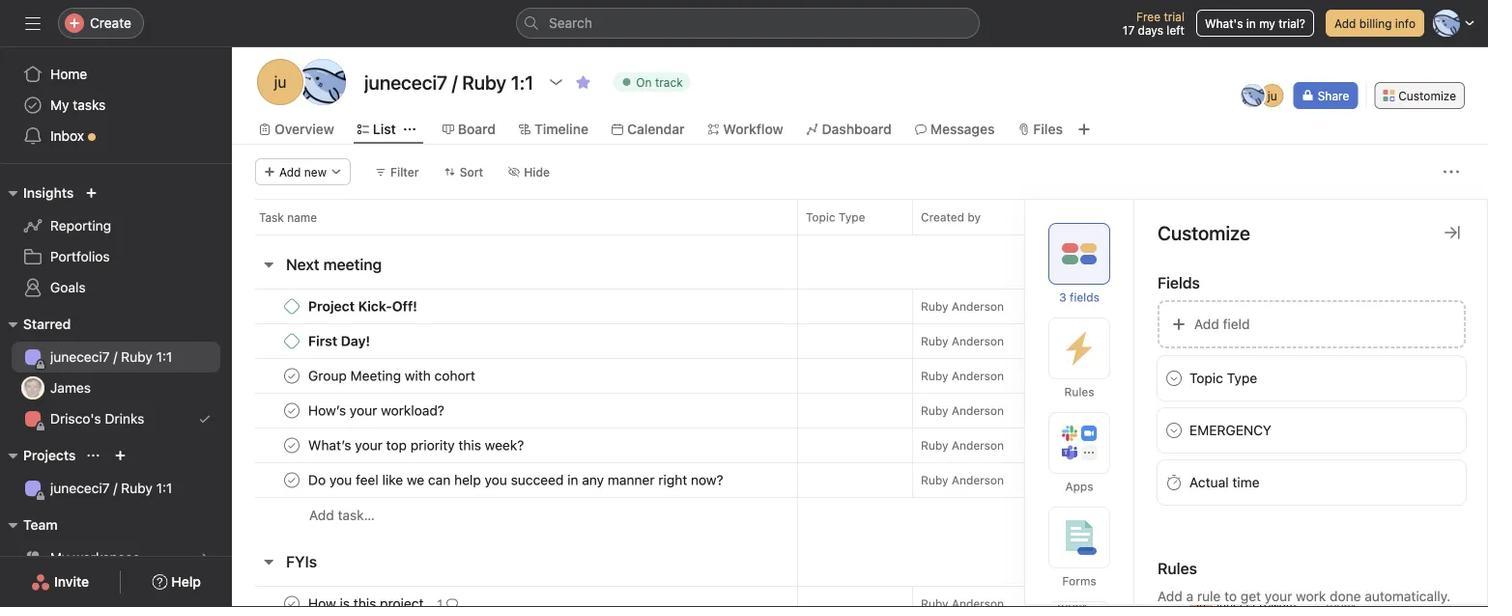 Task type: vqa. For each thing, say whether or not it's contained in the screenshot.
the / to the bottom
yes



Task type: describe. For each thing, give the bounding box(es) containing it.
what's your top priority this week? cell
[[232, 428, 798, 464]]

in
[[1247, 16, 1256, 30]]

reporting link
[[12, 211, 220, 242]]

more actions image
[[1444, 164, 1459, 180]]

my workspace link
[[12, 543, 220, 574]]

how's your workload? cell
[[232, 393, 798, 429]]

apps
[[1066, 480, 1094, 494]]

anderson for group meeting with cohort cell
[[952, 370, 1004, 383]]

calendar
[[627, 121, 685, 137]]

1:1 inside starred element
[[156, 349, 172, 365]]

help
[[171, 575, 201, 591]]

1 vertical spatial topic type
[[1190, 371, 1258, 387]]

field
[[1223, 317, 1250, 332]]

add a rule to get your work done automatically.
[[1158, 589, 1451, 605]]

completed milestone image for completed milestone checkbox
[[284, 299, 300, 315]]

add task… button
[[309, 505, 375, 527]]

completed image for group meeting with cohort 'text box'
[[280, 365, 303, 388]]

on
[[636, 75, 652, 89]]

share
[[1318, 89, 1349, 102]]

ja
[[27, 382, 39, 395]]

1 horizontal spatial ju
[[1268, 89, 1277, 102]]

left
[[1167, 23, 1185, 37]]

team button
[[0, 514, 58, 537]]

fyis button
[[286, 545, 317, 580]]

junececi7 / ruby 1:1 inside projects element
[[50, 481, 172, 497]]

sort button
[[436, 159, 492, 186]]

how is this project cell
[[232, 587, 798, 608]]

ruby anderson for project kick-off! cell
[[921, 300, 1004, 314]]

my
[[1259, 16, 1276, 30]]

ruby for how's your workload? cell
[[921, 404, 949, 418]]

global element
[[0, 47, 232, 163]]

ruby anderson for how's your workload? cell
[[921, 404, 1004, 418]]

new project or portfolio image
[[114, 450, 126, 462]]

actual time
[[1190, 475, 1260, 491]]

create button
[[58, 8, 144, 39]]

0 vertical spatial topic
[[806, 211, 836, 224]]

projects element
[[0, 439, 232, 508]]

group meeting with cohort cell
[[232, 359, 798, 394]]

ruby inside projects element
[[121, 481, 153, 497]]

timeline link
[[519, 119, 589, 140]]

junececi7 / ruby 1:1 inside starred element
[[50, 349, 172, 365]]

track
[[655, 75, 683, 89]]

drisco's drinks link
[[12, 404, 220, 435]]

1 vertical spatial show options image
[[1020, 212, 1031, 223]]

work
[[1296, 589, 1326, 605]]

type inside row
[[839, 211, 865, 224]]

add task…
[[309, 508, 375, 524]]

completed checkbox for group meeting with cohort 'text box'
[[280, 365, 303, 388]]

today for first day! cell
[[1055, 335, 1088, 348]]

overview
[[274, 121, 334, 137]]

what's in my trial? button
[[1196, 10, 1314, 37]]

add field
[[1195, 317, 1250, 332]]

on
[[1102, 211, 1116, 224]]

/ inside projects element
[[113, 481, 117, 497]]

drinks
[[105, 411, 144, 427]]

goals link
[[12, 273, 220, 303]]

free trial 17 days left
[[1123, 10, 1185, 37]]

days
[[1138, 23, 1164, 37]]

filter
[[390, 165, 419, 179]]

ruby for first day! cell
[[921, 335, 949, 348]]

meeting
[[323, 256, 382, 274]]

team
[[23, 518, 58, 534]]

rule
[[1197, 589, 1221, 605]]

add for add billing info
[[1335, 16, 1356, 30]]

anderson for first day! cell
[[952, 335, 1004, 348]]

inbox
[[50, 128, 84, 144]]

0 vertical spatial show options image
[[548, 74, 564, 90]]

tab actions image
[[404, 124, 415, 135]]

Do you feel like we can help you succeed in any manner right now? text field
[[304, 471, 728, 490]]

invite button
[[18, 565, 102, 600]]

workflow link
[[708, 119, 783, 140]]

search button
[[516, 8, 980, 39]]

remove from starred image
[[575, 74, 591, 90]]

insights
[[23, 185, 74, 201]]

collapse task list for this section image for fyis
[[261, 555, 276, 570]]

goals
[[50, 280, 86, 296]]

portfolios link
[[12, 242, 220, 273]]

customize inside dropdown button
[[1399, 89, 1457, 102]]

junececi7 / ruby 1:1 link inside starred element
[[12, 342, 220, 373]]

add field button
[[1158, 301, 1466, 349]]

fyis
[[286, 553, 317, 572]]

First Day! text field
[[304, 332, 376, 351]]

dashboard
[[822, 121, 892, 137]]

Group Meeting with cohort text field
[[304, 367, 481, 386]]

fields
[[1070, 291, 1100, 304]]

hide button
[[500, 159, 559, 186]]

actual
[[1190, 475, 1229, 491]]

completed milestone image for completed milestone option
[[284, 334, 300, 349]]

workspace
[[73, 550, 140, 566]]

new
[[304, 165, 327, 179]]

james
[[50, 380, 91, 396]]

drisco's
[[50, 411, 101, 427]]

completed checkbox for how's your workload? text box
[[280, 400, 303, 423]]

starred
[[23, 317, 71, 332]]

next meeting button
[[286, 247, 382, 282]]

anderson for how's your workload? cell
[[952, 404, 1004, 418]]

add billing info
[[1335, 16, 1416, 30]]

hide
[[524, 165, 550, 179]]

assignee
[[1190, 211, 1239, 224]]

completed image for do you feel like we can help you succeed in any manner right now? text field
[[280, 469, 303, 492]]

get
[[1241, 589, 1261, 605]]

1 vertical spatial topic
[[1190, 371, 1223, 387]]

trial
[[1164, 10, 1185, 23]]

dashboard link
[[807, 119, 892, 140]]

add new
[[279, 165, 327, 179]]

projects button
[[0, 445, 76, 468]]

billing
[[1360, 16, 1392, 30]]

my workspace
[[50, 550, 140, 566]]

drisco's drinks
[[50, 411, 144, 427]]

trial?
[[1279, 16, 1306, 30]]

forms
[[1062, 575, 1097, 589]]

1:1 inside projects element
[[156, 481, 172, 497]]

on track button
[[604, 69, 699, 96]]

today for how's your workload? cell
[[1055, 404, 1088, 418]]

created for created on
[[1055, 211, 1099, 224]]

customize button
[[1375, 82, 1465, 109]]

ruby for do you feel like we can help you succeed in any manner right now? cell
[[921, 474, 949, 488]]

add new button
[[255, 159, 351, 186]]



Task type: locate. For each thing, give the bounding box(es) containing it.
junececi7 up james
[[50, 349, 110, 365]]

1 completed checkbox from the top
[[280, 434, 303, 458]]

add
[[1335, 16, 1356, 30], [279, 165, 301, 179], [1195, 317, 1219, 332], [309, 508, 334, 524], [1158, 589, 1183, 605]]

1 horizontal spatial customize
[[1399, 89, 1457, 102]]

2 vertical spatial completed image
[[280, 434, 303, 458]]

anderson for what's your top priority this week? cell
[[952, 439, 1004, 453]]

1 vertical spatial completed image
[[280, 593, 303, 608]]

row containing task name
[[232, 199, 1488, 235]]

0 horizontal spatial rules
[[1065, 386, 1095, 399]]

add for add a rule to get your work done automatically.
[[1158, 589, 1183, 605]]

emer
[[1458, 211, 1488, 224]]

1 horizontal spatial show options image
[[1020, 212, 1031, 223]]

create
[[90, 15, 131, 31]]

your
[[1265, 589, 1293, 605]]

1 1:1 from the top
[[156, 349, 172, 365]]

completed image inside group meeting with cohort cell
[[280, 365, 303, 388]]

filter button
[[366, 159, 428, 186]]

topic down dashboard link
[[806, 211, 836, 224]]

0 vertical spatial completed checkbox
[[280, 365, 303, 388]]

1 vertical spatial /
[[113, 481, 117, 497]]

anderson for do you feel like we can help you succeed in any manner right now? cell
[[952, 474, 1004, 488]]

reporting
[[50, 218, 111, 234]]

3 completed checkbox from the top
[[280, 593, 303, 608]]

anderson
[[952, 300, 1004, 314], [952, 335, 1004, 348], [952, 370, 1004, 383], [952, 404, 1004, 418], [952, 439, 1004, 453], [952, 474, 1004, 488]]

my inside teams element
[[50, 550, 69, 566]]

created on
[[1055, 211, 1116, 224]]

show options image left the remove from starred image
[[548, 74, 564, 90]]

my inside global element
[[50, 97, 69, 113]]

add left billing
[[1335, 16, 1356, 30]]

share button
[[1294, 82, 1358, 109]]

0 vertical spatial collapse task list for this section image
[[261, 257, 276, 273]]

completed checkbox inside group meeting with cohort cell
[[280, 365, 303, 388]]

Completed milestone checkbox
[[284, 299, 300, 315]]

header next meeting tree grid
[[232, 289, 1488, 534]]

0 vertical spatial completed checkbox
[[280, 434, 303, 458]]

junececi7 / ruby 1:1 link
[[12, 342, 220, 373], [12, 474, 220, 505]]

0 vertical spatial topic type
[[806, 211, 865, 224]]

5 ruby anderson from the top
[[921, 439, 1004, 453]]

1 anderson from the top
[[952, 300, 1004, 314]]

1 vertical spatial completed milestone image
[[284, 334, 300, 349]]

3 anderson from the top
[[952, 370, 1004, 383]]

completed checkbox inside how is this project cell
[[280, 593, 303, 608]]

1 completed image from the top
[[280, 365, 303, 388]]

completed milestone image
[[284, 299, 300, 315], [284, 334, 300, 349]]

row
[[232, 199, 1488, 235], [255, 234, 1488, 236], [232, 289, 1488, 325], [232, 324, 1488, 360], [232, 359, 1488, 394], [232, 393, 1488, 429], [232, 428, 1488, 464], [232, 463, 1488, 499], [232, 587, 1488, 608]]

add tab image
[[1077, 122, 1092, 137]]

collapse task list for this section image left fyis 'button' at the bottom left
[[261, 555, 276, 570]]

invite
[[54, 575, 89, 591]]

add left field
[[1195, 317, 1219, 332]]

task name
[[259, 211, 317, 224]]

1 junececi7 from the top
[[50, 349, 110, 365]]

topic type up emergency
[[1190, 371, 1258, 387]]

2 anderson from the top
[[952, 335, 1004, 348]]

1 vertical spatial junececi7 / ruby 1:1
[[50, 481, 172, 497]]

collapse task list for this section image for next meeting
[[261, 257, 276, 273]]

add left task…
[[309, 508, 334, 524]]

add for add new
[[279, 165, 301, 179]]

ruby anderson for first day! cell
[[921, 335, 1004, 348]]

2 created from the left
[[1055, 211, 1099, 224]]

to
[[1225, 589, 1237, 605]]

my tasks
[[50, 97, 106, 113]]

1 horizontal spatial created
[[1055, 211, 1099, 224]]

junececi7 inside projects element
[[50, 481, 110, 497]]

0 horizontal spatial ju
[[274, 73, 286, 91]]

completed checkbox for what's your top priority this week? text box
[[280, 434, 303, 458]]

task
[[259, 211, 284, 224]]

customize
[[1399, 89, 1457, 102], [1158, 221, 1250, 244]]

1 completed image from the top
[[280, 469, 303, 492]]

0 vertical spatial junececi7 / ruby 1:1
[[50, 349, 172, 365]]

ruby anderson for group meeting with cohort cell
[[921, 370, 1004, 383]]

junececi7 / ruby 1:1 link up james
[[12, 342, 220, 373]]

add inside button
[[309, 508, 334, 524]]

2 completed milestone image from the top
[[284, 334, 300, 349]]

What's your top priority this week? text field
[[304, 436, 530, 456]]

see details, my workspace image
[[199, 553, 211, 564]]

free
[[1137, 10, 1161, 23]]

completed checkbox inside what's your top priority this week? cell
[[280, 434, 303, 458]]

customize up fields
[[1158, 221, 1250, 244]]

completed image inside what's your top priority this week? cell
[[280, 434, 303, 458]]

0 vertical spatial completed image
[[280, 365, 303, 388]]

/ inside starred element
[[113, 349, 117, 365]]

topic down add field
[[1190, 371, 1223, 387]]

2 completed checkbox from the top
[[280, 469, 303, 492]]

project kick-off! cell
[[232, 289, 798, 325]]

ruby anderson for what's your top priority this week? cell
[[921, 439, 1004, 453]]

portfolios
[[50, 249, 110, 265]]

1 vertical spatial rules
[[1158, 560, 1197, 578]]

Completed checkbox
[[280, 365, 303, 388], [280, 400, 303, 423], [280, 593, 303, 608]]

1 comment image
[[447, 599, 458, 608]]

add inside dropdown button
[[279, 165, 301, 179]]

4 ruby anderson from the top
[[921, 404, 1004, 418]]

6 today from the top
[[1055, 474, 1088, 488]]

completed milestone image inside first day! cell
[[284, 334, 300, 349]]

1:1 up teams element
[[156, 481, 172, 497]]

created left by
[[921, 211, 965, 224]]

1:1 up drisco's drinks "link" at bottom
[[156, 349, 172, 365]]

what's
[[1205, 16, 1243, 30]]

my for my workspace
[[50, 550, 69, 566]]

0 horizontal spatial created
[[921, 211, 965, 224]]

calendar link
[[612, 119, 685, 140]]

add for add field
[[1195, 317, 1219, 332]]

topic type down dashboard link
[[806, 211, 865, 224]]

0 vertical spatial junececi7
[[50, 349, 110, 365]]

ra
[[313, 73, 333, 91], [1246, 89, 1261, 102]]

insights button
[[0, 182, 74, 205]]

ruby inside starred element
[[121, 349, 153, 365]]

ra up the overview
[[313, 73, 333, 91]]

1 completed checkbox from the top
[[280, 365, 303, 388]]

1 horizontal spatial type
[[1227, 371, 1258, 387]]

add left 'new'
[[279, 165, 301, 179]]

1 vertical spatial completed checkbox
[[280, 400, 303, 423]]

Completed checkbox
[[280, 434, 303, 458], [280, 469, 303, 492]]

home link
[[12, 59, 220, 90]]

anderson for project kick-off! cell
[[952, 300, 1004, 314]]

3 completed image from the top
[[280, 434, 303, 458]]

home
[[50, 66, 87, 82]]

Completed milestone checkbox
[[284, 334, 300, 349]]

completed milestone image inside project kick-off! cell
[[284, 299, 300, 315]]

2 today from the top
[[1055, 335, 1088, 348]]

topic
[[806, 211, 836, 224], [1190, 371, 1223, 387]]

ju
[[274, 73, 286, 91], [1268, 89, 1277, 102]]

3 ruby anderson from the top
[[921, 370, 1004, 383]]

fields
[[1158, 274, 1200, 292]]

0 horizontal spatial topic
[[806, 211, 836, 224]]

junececi7
[[50, 349, 110, 365], [50, 481, 110, 497]]

completed checkbox for how is this project text box
[[280, 593, 303, 608]]

0 vertical spatial rules
[[1065, 386, 1095, 399]]

junececi7 inside starred element
[[50, 349, 110, 365]]

5 today from the top
[[1055, 439, 1088, 453]]

add task… row
[[232, 498, 1488, 534]]

sort
[[460, 165, 483, 179]]

completed image up fyis in the left of the page
[[280, 469, 303, 492]]

junececi7 / ruby 1:1 up james
[[50, 349, 172, 365]]

my tasks link
[[12, 90, 220, 121]]

ruby anderson
[[921, 300, 1004, 314], [921, 335, 1004, 348], [921, 370, 1004, 383], [921, 404, 1004, 418], [921, 439, 1004, 453], [921, 474, 1004, 488]]

5 anderson from the top
[[952, 439, 1004, 453]]

show options image right by
[[1020, 212, 1031, 223]]

add left "a"
[[1158, 589, 1183, 605]]

search list box
[[516, 8, 980, 39]]

2 1:1 from the top
[[156, 481, 172, 497]]

rules
[[1065, 386, 1095, 399], [1158, 560, 1197, 578]]

completed milestone image down completed milestone checkbox
[[284, 334, 300, 349]]

completed image inside how's your workload? cell
[[280, 400, 303, 423]]

2 collapse task list for this section image from the top
[[261, 555, 276, 570]]

created
[[921, 211, 965, 224], [1055, 211, 1099, 224]]

completed image for how's your workload? text box
[[280, 400, 303, 423]]

workflow
[[723, 121, 783, 137]]

3 today from the top
[[1055, 370, 1088, 383]]

type up emergency
[[1227, 371, 1258, 387]]

ruby for group meeting with cohort cell
[[921, 370, 949, 383]]

Project Kick-Off! text field
[[304, 297, 423, 317]]

ruby for what's your top priority this week? cell
[[921, 439, 949, 453]]

1 junececi7 / ruby 1:1 from the top
[[50, 349, 172, 365]]

0 vertical spatial completed image
[[280, 469, 303, 492]]

1 completed milestone image from the top
[[284, 299, 300, 315]]

files link
[[1018, 119, 1063, 140]]

my left tasks
[[50, 97, 69, 113]]

junececi7 / ruby 1:1 link down the new project or portfolio icon
[[12, 474, 220, 505]]

messages
[[930, 121, 995, 137]]

today for project kick-off! cell
[[1055, 300, 1088, 314]]

junececi7 / ruby 1:1 down the new project or portfolio icon
[[50, 481, 172, 497]]

ruby for project kick-off! cell
[[921, 300, 949, 314]]

messages link
[[915, 119, 995, 140]]

0 horizontal spatial type
[[839, 211, 865, 224]]

today for group meeting with cohort cell
[[1055, 370, 1088, 383]]

automatically.
[[1365, 589, 1451, 605]]

cell
[[1315, 359, 1451, 394]]

task…
[[338, 508, 375, 524]]

ruby anderson for do you feel like we can help you succeed in any manner right now? cell
[[921, 474, 1004, 488]]

new image
[[85, 188, 97, 199]]

1 vertical spatial 1:1
[[156, 481, 172, 497]]

2 junececi7 / ruby 1:1 from the top
[[50, 481, 172, 497]]

0 vertical spatial my
[[50, 97, 69, 113]]

my up the invite
[[50, 550, 69, 566]]

completed checkbox for do you feel like we can help you succeed in any manner right now? text field
[[280, 469, 303, 492]]

1 created from the left
[[921, 211, 965, 224]]

1 vertical spatial junececi7 / ruby 1:1 link
[[12, 474, 220, 505]]

created for created by
[[921, 211, 965, 224]]

4 today from the top
[[1055, 404, 1088, 418]]

0 horizontal spatial show options image
[[548, 74, 564, 90]]

1:1
[[156, 349, 172, 365], [156, 481, 172, 497]]

6 ruby anderson from the top
[[921, 474, 1004, 488]]

1 horizontal spatial rules
[[1158, 560, 1197, 578]]

How's your workload? text field
[[304, 402, 450, 421]]

junececi7 / ruby 1:1
[[50, 349, 172, 365], [50, 481, 172, 497]]

close details image
[[1445, 225, 1460, 241]]

1 horizontal spatial topic
[[1190, 371, 1223, 387]]

show options image
[[548, 74, 564, 90], [1020, 212, 1031, 223]]

How is this project text field
[[304, 595, 430, 608]]

junececi7 / ruby 1:1 link inside projects element
[[12, 474, 220, 505]]

0 horizontal spatial topic type
[[806, 211, 865, 224]]

1 horizontal spatial topic type
[[1190, 371, 1258, 387]]

junececi7 down show options, current sort, top image on the left bottom of the page
[[50, 481, 110, 497]]

3
[[1059, 291, 1067, 304]]

1 vertical spatial junececi7
[[50, 481, 110, 497]]

None text field
[[360, 65, 539, 100]]

1 today from the top
[[1055, 300, 1088, 314]]

done
[[1330, 589, 1361, 605]]

1 vertical spatial type
[[1227, 371, 1258, 387]]

1 my from the top
[[50, 97, 69, 113]]

my for my tasks
[[50, 97, 69, 113]]

timeline
[[534, 121, 589, 137]]

17
[[1123, 23, 1135, 37]]

2 vertical spatial completed checkbox
[[280, 593, 303, 608]]

0 horizontal spatial ra
[[313, 73, 333, 91]]

list link
[[357, 119, 396, 140]]

teams element
[[0, 508, 232, 578]]

2 / from the top
[[113, 481, 117, 497]]

my
[[50, 97, 69, 113], [50, 550, 69, 566]]

completed checkbox inside how's your workload? cell
[[280, 400, 303, 423]]

6 anderson from the top
[[952, 474, 1004, 488]]

/ up drisco's drinks "link" at bottom
[[113, 349, 117, 365]]

completed image inside do you feel like we can help you succeed in any manner right now? cell
[[280, 469, 303, 492]]

overview link
[[259, 119, 334, 140]]

completed image
[[280, 365, 303, 388], [280, 400, 303, 423], [280, 434, 303, 458]]

today for do you feel like we can help you succeed in any manner right now? cell
[[1055, 474, 1088, 488]]

tasks
[[73, 97, 106, 113]]

completed image for how is this project text box
[[280, 593, 303, 608]]

3 fields
[[1059, 291, 1100, 304]]

topic type
[[806, 211, 865, 224], [1190, 371, 1258, 387]]

0 vertical spatial 1:1
[[156, 349, 172, 365]]

1 vertical spatial completed checkbox
[[280, 469, 303, 492]]

starred element
[[0, 307, 232, 439]]

first day! cell
[[232, 324, 798, 360]]

completed image
[[280, 469, 303, 492], [280, 593, 303, 608]]

rules up 'apps'
[[1065, 386, 1095, 399]]

2 completed checkbox from the top
[[280, 400, 303, 423]]

0 vertical spatial customize
[[1399, 89, 1457, 102]]

ju up 'overview' link
[[274, 73, 286, 91]]

ju left share button at top
[[1268, 89, 1277, 102]]

projects
[[23, 448, 76, 464]]

2 completed image from the top
[[280, 400, 303, 423]]

on track
[[636, 75, 683, 89]]

1 horizontal spatial ra
[[1246, 89, 1261, 102]]

do you feel like we can help you succeed in any manner right now? cell
[[232, 463, 798, 499]]

0 vertical spatial junececi7 / ruby 1:1 link
[[12, 342, 220, 373]]

1 / from the top
[[113, 349, 117, 365]]

today
[[1055, 300, 1088, 314], [1055, 335, 1088, 348], [1055, 370, 1088, 383], [1055, 404, 1088, 418], [1055, 439, 1088, 453], [1055, 474, 1088, 488]]

ra down "in"
[[1246, 89, 1261, 102]]

1 vertical spatial collapse task list for this section image
[[261, 555, 276, 570]]

1 vertical spatial my
[[50, 550, 69, 566]]

created left on
[[1055, 211, 1099, 224]]

rules up "a"
[[1158, 560, 1197, 578]]

collapse task list for this section image
[[261, 257, 276, 273], [261, 555, 276, 570]]

customize down info
[[1399, 89, 1457, 102]]

0 vertical spatial type
[[839, 211, 865, 224]]

2 completed image from the top
[[280, 593, 303, 608]]

2 ruby anderson from the top
[[921, 335, 1004, 348]]

starred button
[[0, 313, 71, 336]]

completed image down fyis in the left of the page
[[280, 593, 303, 608]]

today for what's your top priority this week? cell
[[1055, 439, 1088, 453]]

show options, current sort, top image
[[87, 450, 99, 462]]

4 anderson from the top
[[952, 404, 1004, 418]]

completed milestone image up completed milestone option
[[284, 299, 300, 315]]

0 horizontal spatial customize
[[1158, 221, 1250, 244]]

1 junececi7 / ruby 1:1 link from the top
[[12, 342, 220, 373]]

insights element
[[0, 176, 232, 307]]

name
[[287, 211, 317, 224]]

time
[[1233, 475, 1260, 491]]

collapse task list for this section image left next
[[261, 257, 276, 273]]

1 collapse task list for this section image from the top
[[261, 257, 276, 273]]

type down dashboard link
[[839, 211, 865, 224]]

/
[[113, 349, 117, 365], [113, 481, 117, 497]]

hide sidebar image
[[25, 15, 41, 31]]

add for add task…
[[309, 508, 334, 524]]

list
[[373, 121, 396, 137]]

2 junececi7 from the top
[[50, 481, 110, 497]]

a
[[1186, 589, 1194, 605]]

1 ruby anderson from the top
[[921, 300, 1004, 314]]

/ down the new project or portfolio icon
[[113, 481, 117, 497]]

emergency
[[1190, 423, 1272, 439]]

1 vertical spatial customize
[[1158, 221, 1250, 244]]

type
[[839, 211, 865, 224], [1227, 371, 1258, 387]]

completed image for what's your top priority this week? text box
[[280, 434, 303, 458]]

completed checkbox inside do you feel like we can help you succeed in any manner right now? cell
[[280, 469, 303, 492]]

2 my from the top
[[50, 550, 69, 566]]

2 junececi7 / ruby 1:1 link from the top
[[12, 474, 220, 505]]

0 vertical spatial /
[[113, 349, 117, 365]]

1 vertical spatial completed image
[[280, 400, 303, 423]]

search
[[549, 15, 592, 31]]

0 vertical spatial completed milestone image
[[284, 299, 300, 315]]



